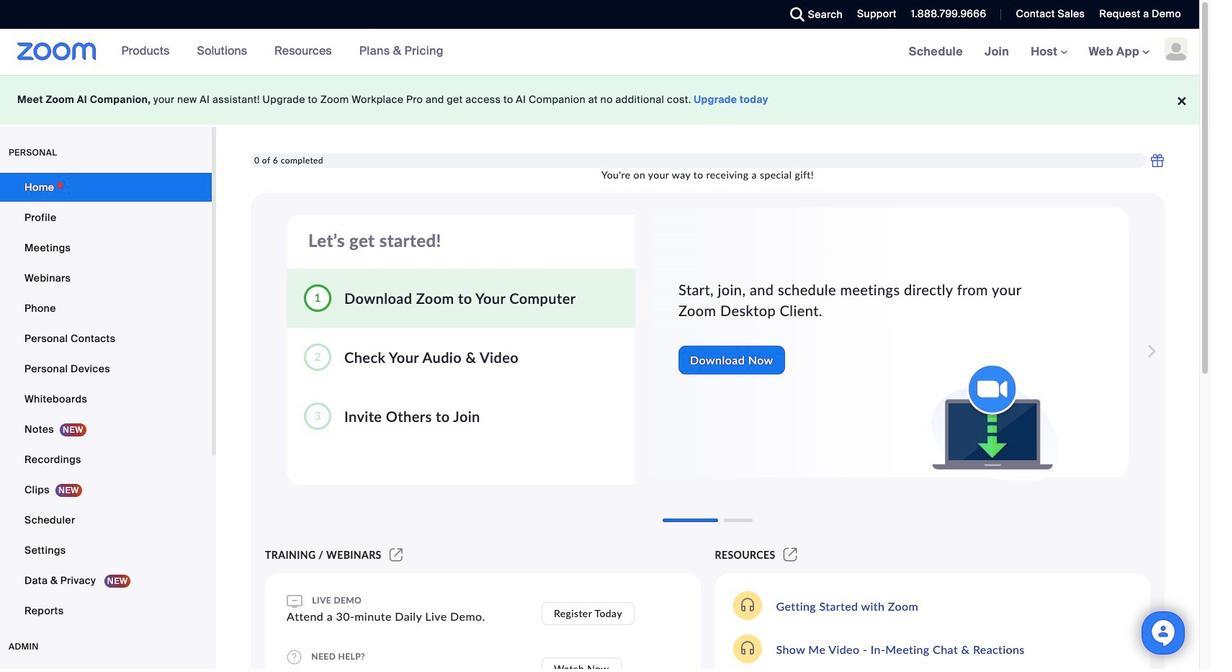 Task type: describe. For each thing, give the bounding box(es) containing it.
profile picture image
[[1165, 37, 1188, 61]]

next image
[[1140, 337, 1160, 366]]

product information navigation
[[111, 29, 454, 75]]



Task type: locate. For each thing, give the bounding box(es) containing it.
footer
[[0, 75, 1199, 125]]

window new image
[[781, 549, 800, 561]]

banner
[[0, 29, 1199, 76]]

window new image
[[387, 549, 405, 561]]

personal menu menu
[[0, 173, 212, 627]]

zoom logo image
[[17, 42, 96, 61]]

meetings navigation
[[898, 29, 1199, 76]]

menu item
[[0, 667, 212, 669]]



Task type: vqa. For each thing, say whether or not it's contained in the screenshot.
the Trash
no



